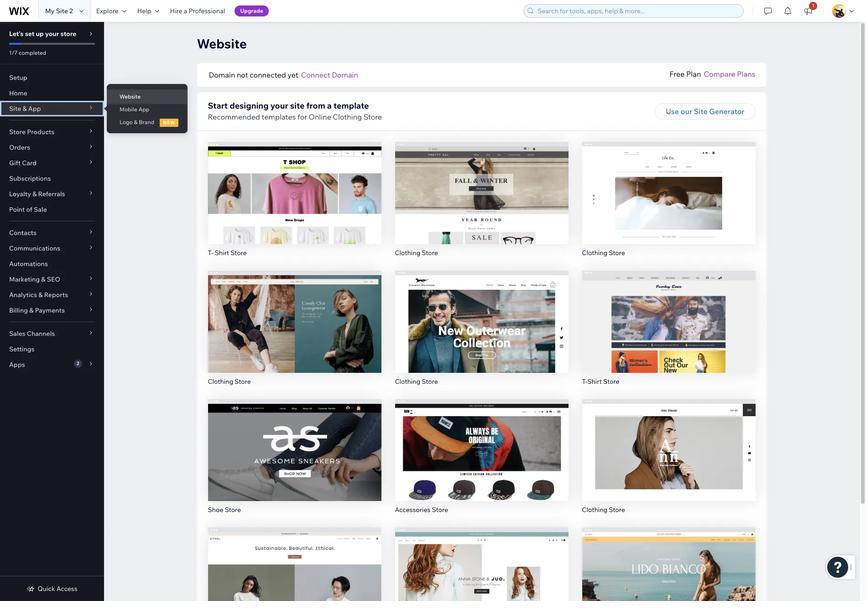 Task type: locate. For each thing, give the bounding box(es) containing it.
1/7 completed
[[9, 49, 46, 56]]

subscriptions link
[[0, 171, 104, 186]]

0 vertical spatial a
[[184, 7, 187, 15]]

sale
[[34, 206, 47, 214]]

2 domain from the left
[[332, 70, 358, 79]]

shoe
[[208, 506, 224, 514]]

let's set up your store
[[9, 30, 76, 38]]

site & app button
[[0, 101, 104, 116]]

0 vertical spatial 2
[[69, 7, 73, 15]]

professional
[[189, 7, 225, 15]]

1 vertical spatial shirt
[[588, 377, 602, 386]]

brand
[[139, 119, 154, 126]]

website down professional
[[197, 36, 247, 52]]

template
[[334, 100, 369, 111]]

your right up at the left of the page
[[45, 30, 59, 38]]

& inside marketing & seo dropdown button
[[41, 275, 45, 284]]

domain right connect
[[332, 70, 358, 79]]

& down home
[[23, 105, 27, 113]]

0 horizontal spatial your
[[45, 30, 59, 38]]

start
[[208, 100, 228, 111]]

automations link
[[0, 256, 104, 272]]

store inside popup button
[[9, 128, 26, 136]]

& left reports
[[39, 291, 43, 299]]

clothing
[[333, 112, 362, 121], [395, 249, 421, 257], [583, 249, 608, 257], [208, 377, 233, 386], [395, 377, 421, 386], [583, 506, 608, 514]]

t- for t- shirt store
[[208, 249, 213, 257]]

your up templates
[[271, 100, 288, 111]]

& inside billing & payments dropdown button
[[29, 306, 34, 315]]

0 vertical spatial t-
[[208, 249, 213, 257]]

store
[[364, 112, 382, 121], [9, 128, 26, 136], [231, 249, 247, 257], [422, 249, 438, 257], [609, 249, 626, 257], [235, 377, 251, 386], [422, 377, 438, 386], [604, 377, 620, 386], [225, 506, 241, 514], [432, 506, 448, 514], [609, 506, 626, 514]]

connect
[[301, 70, 330, 79]]

1 horizontal spatial a
[[327, 100, 332, 111]]

& left the seo
[[41, 275, 45, 284]]

& right loyalty
[[32, 190, 37, 198]]

loyalty
[[9, 190, 31, 198]]

& for marketing
[[41, 275, 45, 284]]

& right logo
[[134, 119, 138, 126]]

1 horizontal spatial domain
[[332, 70, 358, 79]]

use our site generator
[[666, 107, 745, 116]]

shirt for t- shirt store
[[215, 249, 229, 257]]

completed
[[19, 49, 46, 56]]

our
[[681, 107, 693, 116]]

website
[[197, 36, 247, 52], [120, 93, 141, 100]]

& for logo
[[134, 119, 138, 126]]

1 vertical spatial t-
[[583, 377, 588, 386]]

1 domain from the left
[[209, 70, 235, 79]]

Search for tools, apps, help & more... field
[[535, 5, 741, 17]]

1 horizontal spatial website
[[197, 36, 247, 52]]

& for site
[[23, 105, 27, 113]]

a
[[184, 7, 187, 15], [327, 100, 332, 111]]

0 vertical spatial shirt
[[215, 249, 229, 257]]

1 horizontal spatial your
[[271, 100, 288, 111]]

card
[[22, 159, 37, 167]]

domain left not
[[209, 70, 235, 79]]

point of sale link
[[0, 202, 104, 217]]

reports
[[44, 291, 68, 299]]

set
[[25, 30, 34, 38]]

hire
[[170, 7, 183, 15]]

t- for t-shirt store
[[583, 377, 588, 386]]

2 down settings link
[[77, 361, 79, 367]]

1 horizontal spatial site
[[56, 7, 68, 15]]

website up mobile
[[120, 93, 141, 100]]

& for loyalty
[[32, 190, 37, 198]]

gift
[[9, 159, 21, 167]]

& inside loyalty & referrals popup button
[[32, 190, 37, 198]]

1/7
[[9, 49, 17, 56]]

app down home link
[[28, 105, 41, 113]]

shirt
[[215, 249, 229, 257], [588, 377, 602, 386]]

2 horizontal spatial site
[[694, 107, 708, 116]]

0 horizontal spatial a
[[184, 7, 187, 15]]

apps
[[9, 361, 25, 369]]

0 horizontal spatial shirt
[[215, 249, 229, 257]]

up
[[36, 30, 44, 38]]

view
[[286, 200, 303, 210], [474, 200, 491, 210], [661, 200, 678, 210], [286, 329, 303, 338], [474, 329, 491, 338], [661, 329, 678, 338], [286, 458, 303, 467], [474, 458, 491, 467], [661, 458, 678, 467], [286, 586, 303, 596], [474, 586, 491, 596], [661, 586, 678, 596]]

& inside analytics & reports dropdown button
[[39, 291, 43, 299]]

a right hire
[[184, 7, 187, 15]]

app down website 'link'
[[139, 106, 150, 113]]

clothing inside start designing your site from a template recommended templates for online clothing store
[[333, 112, 362, 121]]

connected
[[250, 70, 286, 79]]

1 horizontal spatial t-
[[583, 377, 588, 386]]

0 horizontal spatial domain
[[209, 70, 235, 79]]

a right from
[[327, 100, 332, 111]]

1 horizontal spatial 2
[[77, 361, 79, 367]]

marketing & seo
[[9, 275, 60, 284]]

app
[[28, 105, 41, 113], [139, 106, 150, 113]]

store inside start designing your site from a template recommended templates for online clothing store
[[364, 112, 382, 121]]

1 horizontal spatial shirt
[[588, 377, 602, 386]]

view button
[[275, 197, 314, 213], [463, 197, 501, 213], [650, 197, 689, 213], [275, 325, 314, 342], [463, 325, 501, 342], [650, 325, 689, 342], [275, 454, 314, 471], [463, 454, 501, 471], [650, 454, 689, 471], [275, 583, 314, 599], [463, 583, 501, 599], [650, 583, 689, 599]]

payments
[[35, 306, 65, 315]]

site
[[290, 100, 305, 111]]

compare
[[704, 69, 736, 79]]

sales channels
[[9, 330, 55, 338]]

0 horizontal spatial app
[[28, 105, 41, 113]]

access
[[57, 585, 77, 593]]

communications button
[[0, 241, 104, 256]]

1 vertical spatial website
[[120, 93, 141, 100]]

channels
[[27, 330, 55, 338]]

explore
[[96, 7, 119, 15]]

t-
[[208, 249, 213, 257], [583, 377, 588, 386]]

1 vertical spatial your
[[271, 100, 288, 111]]

new
[[163, 120, 175, 126]]

site right my
[[56, 7, 68, 15]]

logo & brand
[[120, 119, 154, 126]]

0 vertical spatial your
[[45, 30, 59, 38]]

subscriptions
[[9, 174, 51, 183]]

plans
[[738, 69, 756, 79]]

0 horizontal spatial site
[[9, 105, 21, 113]]

your
[[45, 30, 59, 38], [271, 100, 288, 111]]

generator
[[710, 107, 745, 116]]

your inside sidebar element
[[45, 30, 59, 38]]

0 horizontal spatial 2
[[69, 7, 73, 15]]

site down home
[[9, 105, 21, 113]]

compare plans button
[[704, 69, 756, 79]]

1 vertical spatial a
[[327, 100, 332, 111]]

0 horizontal spatial website
[[120, 93, 141, 100]]

referrals
[[38, 190, 65, 198]]

2 right my
[[69, 7, 73, 15]]

site right our
[[694, 107, 708, 116]]

& inside site & app popup button
[[23, 105, 27, 113]]

2 inside sidebar element
[[77, 361, 79, 367]]

0 horizontal spatial t-
[[208, 249, 213, 257]]

1 vertical spatial 2
[[77, 361, 79, 367]]

app inside popup button
[[28, 105, 41, 113]]

& right billing
[[29, 306, 34, 315]]

shoe store
[[208, 506, 241, 514]]

sales
[[9, 330, 25, 338]]

clothing store
[[395, 249, 438, 257], [583, 249, 626, 257], [208, 377, 251, 386], [395, 377, 438, 386], [583, 506, 626, 514]]

communications
[[9, 244, 60, 253]]



Task type: describe. For each thing, give the bounding box(es) containing it.
t-shirt store
[[583, 377, 620, 386]]

not
[[237, 70, 248, 79]]

& for billing
[[29, 306, 34, 315]]

setup link
[[0, 70, 104, 85]]

mobile
[[120, 106, 137, 113]]

hire a professional link
[[165, 0, 231, 22]]

billing & payments button
[[0, 303, 104, 318]]

upgrade button
[[235, 5, 269, 16]]

hire a professional
[[170, 7, 225, 15]]

settings
[[9, 345, 34, 353]]

home
[[9, 89, 27, 97]]

connect domain button
[[301, 69, 358, 80]]

sales channels button
[[0, 326, 104, 342]]

settings link
[[0, 342, 104, 357]]

marketing & seo button
[[0, 272, 104, 287]]

plan
[[687, 69, 702, 79]]

upgrade
[[240, 7, 263, 14]]

use our site generator button
[[655, 103, 756, 120]]

1
[[813, 3, 815, 9]]

quick access button
[[27, 585, 77, 593]]

orders
[[9, 143, 30, 152]]

accessories store
[[395, 506, 448, 514]]

1 horizontal spatial app
[[139, 106, 150, 113]]

help
[[137, 7, 151, 15]]

point of sale
[[9, 206, 47, 214]]

domain not connected yet connect domain
[[209, 70, 358, 79]]

shirt for t-shirt store
[[588, 377, 602, 386]]

& for analytics
[[39, 291, 43, 299]]

let's
[[9, 30, 24, 38]]

contacts button
[[0, 225, 104, 241]]

a inside start designing your site from a template recommended templates for online clothing store
[[327, 100, 332, 111]]

gift card button
[[0, 155, 104, 171]]

home link
[[0, 85, 104, 101]]

sidebar element
[[0, 22, 104, 601]]

my
[[45, 7, 55, 15]]

for
[[298, 112, 307, 121]]

1 button
[[799, 0, 819, 22]]

billing & payments
[[9, 306, 65, 315]]

quick
[[38, 585, 55, 593]]

point
[[9, 206, 25, 214]]

my site 2
[[45, 7, 73, 15]]

templates
[[262, 112, 296, 121]]

your inside start designing your site from a template recommended templates for online clothing store
[[271, 100, 288, 111]]

store products button
[[0, 124, 104, 140]]

use
[[666, 107, 680, 116]]

mobile app
[[120, 106, 150, 113]]

products
[[27, 128, 54, 136]]

billing
[[9, 306, 28, 315]]

yet
[[288, 70, 299, 79]]

recommended
[[208, 112, 260, 121]]

seo
[[47, 275, 60, 284]]

free
[[670, 69, 685, 79]]

of
[[26, 206, 32, 214]]

contacts
[[9, 229, 37, 237]]

site & app
[[9, 105, 41, 113]]

loyalty & referrals button
[[0, 186, 104, 202]]

t- shirt store
[[208, 249, 247, 257]]

analytics & reports button
[[0, 287, 104, 303]]

gift card
[[9, 159, 37, 167]]

store products
[[9, 128, 54, 136]]

website link
[[107, 89, 188, 105]]

analytics
[[9, 291, 37, 299]]

designing
[[230, 100, 269, 111]]

website inside 'link'
[[120, 93, 141, 100]]

store
[[60, 30, 76, 38]]

site inside popup button
[[9, 105, 21, 113]]

from
[[307, 100, 326, 111]]

0 vertical spatial website
[[197, 36, 247, 52]]

setup
[[9, 74, 27, 82]]

orders button
[[0, 140, 104, 155]]

help button
[[132, 0, 165, 22]]

quick access
[[38, 585, 77, 593]]

automations
[[9, 260, 48, 268]]

logo
[[120, 119, 133, 126]]

online
[[309, 112, 331, 121]]

marketing
[[9, 275, 40, 284]]

site inside button
[[694, 107, 708, 116]]

a inside 'link'
[[184, 7, 187, 15]]



Task type: vqa. For each thing, say whether or not it's contained in the screenshot.
leftmost the App
yes



